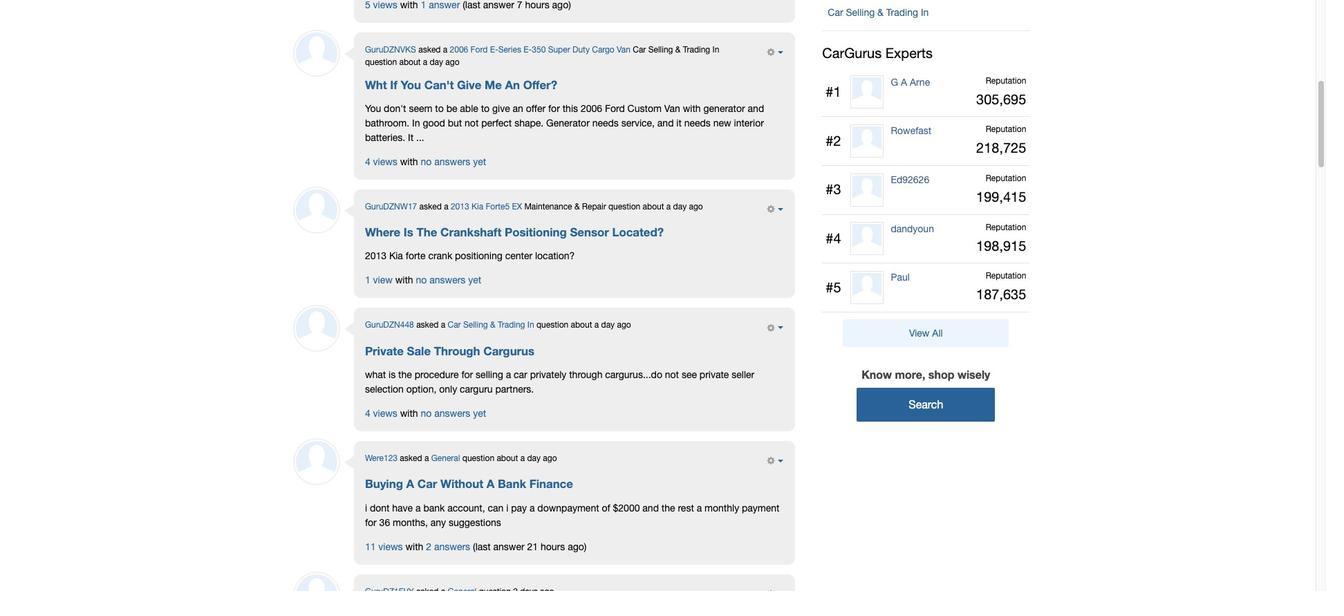 Task type: vqa. For each thing, say whether or not it's contained in the screenshot.
"Cockpit."
no



Task type: locate. For each thing, give the bounding box(es) containing it.
answers for crankshaft
[[430, 275, 466, 286]]

kia left forte
[[389, 251, 403, 262]]

to left be
[[435, 103, 444, 114]]

1 4 from the top
[[365, 156, 371, 167]]

not down able
[[465, 118, 479, 129]]

1 horizontal spatial the
[[662, 503, 675, 514]]

reputation up 199,415
[[986, 174, 1027, 183]]

you right if
[[401, 78, 421, 92]]

no answers yet link down crank
[[416, 275, 482, 286]]

1 vertical spatial car selling & trading in link
[[448, 321, 534, 330]]

you
[[401, 78, 421, 92], [365, 103, 381, 114]]

1 horizontal spatial kia
[[472, 202, 484, 212]]

2013 up crankshaft
[[451, 202, 469, 212]]

asked up sale
[[416, 321, 439, 330]]

1 vertical spatial yet
[[468, 275, 482, 286]]

private sale through cargurus
[[365, 344, 535, 358]]

4 reputation from the top
[[986, 222, 1027, 232]]

views for wht
[[373, 156, 398, 167]]

yet down the carguru
[[473, 408, 486, 419]]

no answers yet link down but
[[421, 156, 486, 167]]

with inside you don't seem to be able to give an offer for this 2006 ford custom van with generator and bathroom. in good but not perfect shape.  generator needs service, and it needs new interior batteries.  it ...
[[683, 103, 701, 114]]

asked right 'were123' link
[[400, 454, 422, 463]]

crank
[[428, 251, 452, 262]]

a left bank
[[487, 478, 495, 491]]

suggestions
[[449, 517, 501, 528]]

no down forte
[[416, 275, 427, 286]]

not inside the what is the procedure for selling a car privately through cargurus...do not see private seller selection option, only carguru partners.
[[665, 369, 679, 380]]

1 horizontal spatial not
[[665, 369, 679, 380]]

1 vertical spatial 2006
[[581, 103, 602, 114]]

car selling & trading in link up experts
[[823, 0, 1030, 25]]

in up generator
[[713, 45, 720, 54]]

1 vertical spatial no
[[416, 275, 427, 286]]

yet for positioning
[[468, 275, 482, 286]]

views down batteries.
[[373, 156, 398, 167]]

with left 2
[[406, 541, 424, 552]]

with for where is the crankshaft positioning sensor located?
[[395, 275, 413, 286]]

0 vertical spatial trading
[[887, 7, 919, 18]]

car selling & trading in link up cargurus
[[448, 321, 534, 330]]

1 4 views with no answers yet from the top
[[365, 156, 486, 167]]

a
[[443, 45, 448, 54], [423, 57, 428, 67], [444, 202, 449, 212], [667, 202, 671, 212], [441, 321, 446, 330], [595, 321, 599, 330], [506, 369, 511, 380], [425, 454, 429, 463], [521, 454, 525, 463], [416, 503, 421, 514], [530, 503, 535, 514], [697, 503, 702, 514]]

3 reputation from the top
[[986, 174, 1027, 183]]

van up "it"
[[665, 103, 681, 114]]

car selling & trading in
[[828, 7, 929, 18]]

e-
[[490, 45, 498, 54], [524, 45, 532, 54]]

generator
[[546, 118, 590, 129]]

1 horizontal spatial needs
[[685, 118, 711, 129]]

ford
[[471, 45, 488, 54], [605, 103, 625, 114]]

i
[[365, 503, 367, 514], [506, 503, 509, 514]]

1 horizontal spatial to
[[481, 103, 490, 114]]

4 views link for private
[[365, 408, 398, 419]]

2 vertical spatial for
[[365, 517, 377, 528]]

reputation inside reputation 218,725
[[986, 125, 1027, 134]]

cargurus
[[484, 344, 535, 358]]

wisely
[[958, 368, 991, 381]]

0 horizontal spatial e-
[[490, 45, 498, 54]]

2013 kia forte5 ex link
[[451, 202, 522, 212]]

in up cargurus
[[528, 321, 534, 330]]

views down selection
[[373, 408, 398, 419]]

me
[[485, 78, 502, 92]]

general link
[[431, 454, 460, 463]]

2013
[[451, 202, 469, 212], [365, 251, 387, 262]]

0 horizontal spatial selling
[[463, 321, 488, 330]]

asked for you
[[419, 45, 441, 54]]

0 horizontal spatial to
[[435, 103, 444, 114]]

answers down "only"
[[435, 408, 471, 419]]

buying a car without a bank finance
[[365, 478, 573, 491]]

for left 36
[[365, 517, 377, 528]]

and right $2000
[[643, 503, 659, 514]]

199,415
[[977, 189, 1027, 205]]

trading inside car selling & trading in question             about a day ago
[[683, 45, 711, 54]]

rowefast
[[891, 125, 932, 136]]

with for wht if you can't give me an offer?
[[400, 156, 418, 167]]

hours
[[541, 541, 565, 552]]

selling up through
[[463, 321, 488, 330]]

0 horizontal spatial kia
[[389, 251, 403, 262]]

1 vertical spatial selling
[[649, 45, 673, 54]]

bank
[[498, 478, 526, 491]]

2 horizontal spatial a
[[901, 76, 907, 88]]

ago
[[446, 57, 460, 67], [689, 202, 703, 212], [617, 321, 631, 330], [543, 454, 557, 463]]

gurudznvks
[[365, 45, 416, 54]]

0 horizontal spatial i
[[365, 503, 367, 514]]

question up privately
[[537, 321, 569, 330]]

with left generator
[[683, 103, 701, 114]]

to
[[435, 103, 444, 114], [481, 103, 490, 114]]

buying a car without a bank finance link
[[365, 478, 573, 491]]

1 vertical spatial 4
[[365, 408, 371, 419]]

0 vertical spatial no
[[421, 156, 432, 167]]

0 vertical spatial 4 views link
[[365, 156, 398, 167]]

the
[[417, 226, 437, 240]]

4 down batteries.
[[365, 156, 371, 167]]

i right can
[[506, 503, 509, 514]]

0 vertical spatial yet
[[473, 156, 486, 167]]

2 4 views with no answers yet from the top
[[365, 408, 486, 419]]

give
[[457, 78, 482, 92]]

the
[[398, 369, 412, 380], [662, 503, 675, 514]]

ford left series
[[471, 45, 488, 54]]

gurudznw17
[[365, 202, 417, 212]]

about down the gurudznvks link
[[399, 57, 421, 67]]

2 horizontal spatial for
[[548, 103, 560, 114]]

0 horizontal spatial car selling & trading in link
[[448, 321, 534, 330]]

you up bathroom.
[[365, 103, 381, 114]]

selling for car selling & trading in question             about a day ago
[[649, 45, 673, 54]]

ago inside car selling & trading in question             about a day ago
[[446, 57, 460, 67]]

0 horizontal spatial the
[[398, 369, 412, 380]]

2006 inside you don't seem to be able to give an offer for this 2006 ford custom van with generator and bathroom. in good but not perfect shape.  generator needs service, and it needs new interior batteries.  it ...
[[581, 103, 602, 114]]

yet down the positioning
[[468, 275, 482, 286]]

van right cargo
[[617, 45, 631, 54]]

center
[[505, 251, 533, 262]]

private
[[365, 344, 404, 358]]

in up experts
[[921, 7, 929, 18]]

4 views link down batteries.
[[365, 156, 398, 167]]

not left see
[[665, 369, 679, 380]]

1 vertical spatial trading
[[683, 45, 711, 54]]

1 e- from the left
[[490, 45, 498, 54]]

reputation inside reputation 199,415
[[986, 174, 1027, 183]]

1 vertical spatial 4 views link
[[365, 408, 398, 419]]

and left "it"
[[658, 118, 674, 129]]

2006
[[450, 45, 468, 54], [581, 103, 602, 114]]

reputation 199,415
[[977, 174, 1027, 205]]

and up interior
[[748, 103, 764, 114]]

1 vertical spatial van
[[665, 103, 681, 114]]

1 reputation from the top
[[986, 76, 1027, 85]]

months,
[[393, 517, 428, 528]]

1 vertical spatial the
[[662, 503, 675, 514]]

a right g
[[901, 76, 907, 88]]

the right is
[[398, 369, 412, 380]]

know more, shop wisely
[[862, 368, 991, 381]]

e- up me
[[490, 45, 498, 54]]

0 vertical spatial van
[[617, 45, 631, 54]]

2
[[426, 541, 432, 552]]

2 4 from the top
[[365, 408, 371, 419]]

about inside car selling & trading in question             about a day ago
[[399, 57, 421, 67]]

answers
[[435, 156, 471, 167], [430, 275, 466, 286], [435, 408, 471, 419], [434, 541, 470, 552]]

question down the gurudznvks link
[[365, 57, 397, 67]]

4 views link down selection
[[365, 408, 398, 419]]

sale
[[407, 344, 431, 358]]

not
[[465, 118, 479, 129], [665, 369, 679, 380]]

a for arne
[[901, 76, 907, 88]]

2013 up 1 view link
[[365, 251, 387, 262]]

$2000
[[613, 503, 640, 514]]

1 horizontal spatial van
[[665, 103, 681, 114]]

a inside car selling & trading in question             about a day ago
[[423, 57, 428, 67]]

1 vertical spatial ford
[[605, 103, 625, 114]]

i left dont in the left bottom of the page
[[365, 503, 367, 514]]

needs right "it"
[[685, 118, 711, 129]]

2 vertical spatial no
[[421, 408, 432, 419]]

0 horizontal spatial not
[[465, 118, 479, 129]]

question up located? on the top
[[609, 202, 641, 212]]

0 vertical spatial car selling & trading in link
[[823, 0, 1030, 25]]

trading up generator
[[683, 45, 711, 54]]

2 reputation from the top
[[986, 125, 1027, 134]]

no down ... at the left of the page
[[421, 156, 432, 167]]

no answers yet link down "only"
[[421, 408, 486, 419]]

2 horizontal spatial selling
[[846, 7, 875, 18]]

have
[[392, 503, 413, 514]]

can't
[[424, 78, 454, 92]]

reputation for 198,915
[[986, 222, 1027, 232]]

no down option,
[[421, 408, 432, 419]]

car inside car selling & trading in question             about a day ago
[[633, 45, 646, 54]]

4 views link for wht
[[365, 156, 398, 167]]

repair
[[582, 202, 606, 212]]

5 reputation from the top
[[986, 271, 1027, 281]]

reputation inside reputation 187,635
[[986, 271, 1027, 281]]

0 horizontal spatial trading
[[498, 321, 525, 330]]

0 vertical spatial 4
[[365, 156, 371, 167]]

and
[[748, 103, 764, 114], [658, 118, 674, 129], [643, 503, 659, 514]]

1 horizontal spatial e-
[[524, 45, 532, 54]]

#2
[[826, 133, 841, 149]]

about up bank
[[497, 454, 518, 463]]

asked up the can't
[[419, 45, 441, 54]]

11
[[365, 541, 376, 552]]

1 horizontal spatial i
[[506, 503, 509, 514]]

1 vertical spatial views
[[373, 408, 398, 419]]

2006 up wht if you can't give me an offer?
[[450, 45, 468, 54]]

0 horizontal spatial for
[[365, 517, 377, 528]]

cargurus
[[823, 45, 882, 61]]

0 horizontal spatial you
[[365, 103, 381, 114]]

0 horizontal spatial van
[[617, 45, 631, 54]]

answers right 2
[[434, 541, 470, 552]]

reputation up 198,915
[[986, 222, 1027, 232]]

0 vertical spatial views
[[373, 156, 398, 167]]

in up ... at the left of the page
[[412, 118, 420, 129]]

yet for give
[[473, 156, 486, 167]]

car
[[828, 7, 844, 18], [633, 45, 646, 54], [448, 321, 461, 330], [418, 478, 437, 491]]

reputation 187,635
[[977, 271, 1027, 303]]

a for car
[[406, 478, 414, 491]]

gurudznvks asked a 2006 ford e-series e-350 super duty cargo van
[[365, 45, 631, 54]]

reputation for 199,415
[[986, 174, 1027, 183]]

is
[[389, 369, 396, 380]]

asked up the
[[420, 202, 442, 212]]

selling
[[846, 7, 875, 18], [649, 45, 673, 54], [463, 321, 488, 330]]

for
[[548, 103, 560, 114], [462, 369, 473, 380], [365, 517, 377, 528]]

needs left the service,
[[593, 118, 619, 129]]

selling inside car selling & trading in question             about a day ago
[[649, 45, 673, 54]]

kia left forte5
[[472, 202, 484, 212]]

partners.
[[496, 384, 534, 395]]

reputation up 218,725
[[986, 125, 1027, 134]]

gurudzn448 asked a car selling & trading in question             about a day ago
[[365, 321, 631, 330]]

4 down selection
[[365, 408, 371, 419]]

selling up cargurus
[[846, 7, 875, 18]]

e- right series
[[524, 45, 532, 54]]

for up the carguru
[[462, 369, 473, 380]]

yet down perfect
[[473, 156, 486, 167]]

1 horizontal spatial ford
[[605, 103, 625, 114]]

answers down crank
[[430, 275, 466, 286]]

0 vertical spatial 4 views with no answers yet
[[365, 156, 486, 167]]

1 horizontal spatial selling
[[649, 45, 673, 54]]

asked
[[419, 45, 441, 54], [420, 202, 442, 212], [416, 321, 439, 330], [400, 454, 422, 463]]

1 vertical spatial not
[[665, 369, 679, 380]]

trading up experts
[[887, 7, 919, 18]]

1 vertical spatial for
[[462, 369, 473, 380]]

1 horizontal spatial you
[[401, 78, 421, 92]]

0 horizontal spatial 2013
[[365, 251, 387, 262]]

a up "have" on the left of page
[[406, 478, 414, 491]]

4 views with no answers yet down ... at the left of the page
[[365, 156, 486, 167]]

11 views with 2 answers (last answer 21 hours ago)
[[365, 541, 587, 552]]

1 horizontal spatial trading
[[683, 45, 711, 54]]

to left "give"
[[481, 103, 490, 114]]

4 views with no answers yet for through
[[365, 408, 486, 419]]

ford up the service,
[[605, 103, 625, 114]]

car right cargo
[[633, 45, 646, 54]]

views right 11
[[379, 541, 403, 552]]

0 vertical spatial no answers yet link
[[421, 156, 486, 167]]

pay
[[511, 503, 527, 514]]

asked for the
[[420, 202, 442, 212]]

reputation inside reputation 305,695
[[986, 76, 1027, 85]]

carguru
[[460, 384, 493, 395]]

0 vertical spatial you
[[401, 78, 421, 92]]

0 horizontal spatial needs
[[593, 118, 619, 129]]

with down it on the left of page
[[400, 156, 418, 167]]

a
[[901, 76, 907, 88], [406, 478, 414, 491], [487, 478, 495, 491]]

0 vertical spatial selling
[[846, 7, 875, 18]]

1 4 views link from the top
[[365, 156, 398, 167]]

you inside you don't seem to be able to give an offer for this 2006 ford custom van with generator and bathroom. in good but not perfect shape.  generator needs service, and it needs new interior batteries.  it ...
[[365, 103, 381, 114]]

selling for car selling & trading in
[[846, 7, 875, 18]]

1 horizontal spatial 2006
[[581, 103, 602, 114]]

reputation for 218,725
[[986, 125, 1027, 134]]

1 vertical spatial no answers yet link
[[416, 275, 482, 286]]

ago)
[[568, 541, 587, 552]]

0 horizontal spatial ford
[[471, 45, 488, 54]]

0 vertical spatial and
[[748, 103, 764, 114]]

2006 right this
[[581, 103, 602, 114]]

1 vertical spatial you
[[365, 103, 381, 114]]

1 view link
[[365, 275, 393, 286]]

2 i from the left
[[506, 503, 509, 514]]

with down option,
[[400, 408, 418, 419]]

0 vertical spatial 2006
[[450, 45, 468, 54]]

2 vertical spatial yet
[[473, 408, 486, 419]]

0 horizontal spatial a
[[406, 478, 414, 491]]

in inside car selling & trading in question             about a day ago
[[713, 45, 720, 54]]

1 horizontal spatial for
[[462, 369, 473, 380]]

2 answers link
[[426, 541, 470, 552]]

0 vertical spatial the
[[398, 369, 412, 380]]

0 vertical spatial ford
[[471, 45, 488, 54]]

0 vertical spatial for
[[548, 103, 560, 114]]

search
[[909, 399, 944, 411]]

wht if you can't give me an offer?
[[365, 78, 557, 92]]

batteries.
[[365, 132, 405, 143]]

1 vertical spatial 4 views with no answers yet
[[365, 408, 486, 419]]

with right the view at the top left of the page
[[395, 275, 413, 286]]

4 views with no answers yet down option,
[[365, 408, 486, 419]]

2 vertical spatial and
[[643, 503, 659, 514]]

for left this
[[548, 103, 560, 114]]

2 horizontal spatial trading
[[887, 7, 919, 18]]

reputation up 305,695
[[986, 76, 1027, 85]]

2 4 views link from the top
[[365, 408, 398, 419]]

the left rest
[[662, 503, 675, 514]]

4 views link
[[365, 156, 398, 167], [365, 408, 398, 419]]

selling right cargo
[[649, 45, 673, 54]]

answers for can't
[[435, 156, 471, 167]]

4 views with no answers yet for you
[[365, 156, 486, 167]]

no answers yet link for positioning
[[416, 275, 482, 286]]

offer?
[[523, 78, 557, 92]]

2 e- from the left
[[524, 45, 532, 54]]

0 vertical spatial 2013
[[451, 202, 469, 212]]

0 vertical spatial not
[[465, 118, 479, 129]]

&
[[878, 7, 884, 18], [676, 45, 681, 54], [575, 202, 580, 212], [490, 321, 496, 330]]

no for you
[[421, 156, 432, 167]]

trading up cargurus
[[498, 321, 525, 330]]

reputation up 187,635
[[986, 271, 1027, 281]]

reputation inside reputation 198,915
[[986, 222, 1027, 232]]

answers down but
[[435, 156, 471, 167]]



Task type: describe. For each thing, give the bounding box(es) containing it.
bank
[[424, 503, 445, 514]]

selection
[[365, 384, 404, 395]]

downpayment
[[538, 503, 599, 514]]

search link
[[857, 388, 996, 422]]

trading for car selling & trading in
[[887, 7, 919, 18]]

305,695
[[977, 91, 1027, 107]]

view all link
[[843, 320, 1009, 347]]

seem
[[409, 103, 433, 114]]

an
[[505, 78, 520, 92]]

of
[[602, 503, 611, 514]]

trading for car selling & trading in question             about a day ago
[[683, 45, 711, 54]]

reputation for 305,695
[[986, 76, 1027, 85]]

1 i from the left
[[365, 503, 367, 514]]

4 for wht
[[365, 156, 371, 167]]

car selling & trading in question             about a day ago
[[365, 45, 720, 67]]

2 vertical spatial no answers yet link
[[421, 408, 486, 419]]

were123 asked a general question             about a day ago
[[365, 454, 557, 463]]

you inside 'link'
[[401, 78, 421, 92]]

view all
[[910, 328, 943, 339]]

account,
[[448, 503, 485, 514]]

good
[[423, 118, 445, 129]]

for inside the i dont have a bank account, can i pay a downpayment of $2000 and the rest a  monthly payment for 36 months, any suggestions
[[365, 517, 377, 528]]

forte
[[406, 251, 426, 262]]

(last
[[473, 541, 491, 552]]

car up through
[[448, 321, 461, 330]]

shop
[[929, 368, 955, 381]]

were123 link
[[365, 454, 398, 463]]

it
[[677, 118, 682, 129]]

you don't seem to be able to give an offer for this 2006 ford custom van with generator and bathroom. in good but not perfect shape.  generator needs service, and it needs new interior batteries.  it ...
[[365, 103, 764, 143]]

2 vertical spatial trading
[[498, 321, 525, 330]]

answer
[[494, 541, 525, 552]]

no for the
[[416, 275, 427, 286]]

rest
[[678, 503, 694, 514]]

through
[[569, 369, 603, 380]]

2006 ford e-series e-350 super duty cargo van link
[[450, 45, 631, 54]]

ford inside you don't seem to be able to give an offer for this 2006 ford custom van with generator and bathroom. in good but not perfect shape.  generator needs service, and it needs new interior batteries.  it ...
[[605, 103, 625, 114]]

question inside car selling & trading in question             about a day ago
[[365, 57, 397, 67]]

wht if you can't give me an offer? link
[[365, 78, 557, 92]]

0 vertical spatial kia
[[472, 202, 484, 212]]

what is the procedure for selling a car privately through cargurus...do not see private seller selection option, only carguru partners.
[[365, 369, 755, 395]]

1 vertical spatial kia
[[389, 251, 403, 262]]

cargurus...do
[[605, 369, 663, 380]]

if
[[390, 78, 398, 92]]

series
[[498, 45, 521, 54]]

offer
[[526, 103, 546, 114]]

paul
[[891, 272, 910, 283]]

custom
[[628, 103, 662, 114]]

but
[[448, 118, 462, 129]]

reputation 198,915
[[977, 222, 1027, 254]]

not inside you don't seem to be able to give an offer for this 2006 ford custom van with generator and bathroom. in good but not perfect shape.  generator needs service, and it needs new interior batteries.  it ...
[[465, 118, 479, 129]]

ed92626
[[891, 174, 930, 185]]

ex
[[512, 202, 522, 212]]

187,635
[[977, 287, 1027, 303]]

0 horizontal spatial 2006
[[450, 45, 468, 54]]

private sale through cargurus link
[[365, 344, 535, 358]]

gurudznvks link
[[365, 45, 416, 54]]

payment
[[742, 503, 780, 514]]

generator
[[704, 103, 745, 114]]

service,
[[622, 118, 655, 129]]

#3
[[826, 182, 841, 197]]

...
[[416, 132, 424, 143]]

know
[[862, 368, 892, 381]]

interior
[[734, 118, 764, 129]]

no for through
[[421, 408, 432, 419]]

& inside car selling & trading in question             about a day ago
[[676, 45, 681, 54]]

car
[[514, 369, 528, 380]]

the inside the what is the procedure for selling a car privately through cargurus...do not see private seller selection option, only carguru partners.
[[398, 369, 412, 380]]

shape.
[[515, 118, 544, 129]]

1 horizontal spatial 2013
[[451, 202, 469, 212]]

1 vertical spatial 2013
[[365, 251, 387, 262]]

new
[[714, 118, 732, 129]]

this
[[563, 103, 578, 114]]

buying
[[365, 478, 403, 491]]

and inside the i dont have a bank account, can i pay a downpayment of $2000 and the rest a  monthly payment for 36 months, any suggestions
[[643, 503, 659, 514]]

privately
[[530, 369, 567, 380]]

question up buying a car without a bank finance
[[463, 454, 495, 463]]

1
[[365, 275, 371, 286]]

van inside you don't seem to be able to give an offer for this 2006 ford custom van with generator and bathroom. in good but not perfect shape.  generator needs service, and it needs new interior batteries.  it ...
[[665, 103, 681, 114]]

car up cargurus
[[828, 7, 844, 18]]

only
[[439, 384, 457, 395]]

1 view with no answers yet
[[365, 275, 482, 286]]

about up through
[[571, 321, 592, 330]]

for inside you don't seem to be able to give an offer for this 2006 ford custom van with generator and bathroom. in good but not perfect shape.  generator needs service, and it needs new interior batteries.  it ...
[[548, 103, 560, 114]]

day inside car selling & trading in question             about a day ago
[[430, 57, 443, 67]]

2 vertical spatial selling
[[463, 321, 488, 330]]

option,
[[407, 384, 437, 395]]

2 needs from the left
[[685, 118, 711, 129]]

selling
[[476, 369, 503, 380]]

in inside you don't seem to be able to give an offer for this 2006 ford custom van with generator and bathroom. in good but not perfect shape.  generator needs service, and it needs new interior batteries.  it ...
[[412, 118, 420, 129]]

2 vertical spatial views
[[379, 541, 403, 552]]

location?
[[535, 251, 575, 262]]

see
[[682, 369, 697, 380]]

no answers yet link for give
[[421, 156, 486, 167]]

be
[[447, 103, 458, 114]]

a inside the what is the procedure for selling a car privately through cargurus...do not see private seller selection option, only carguru partners.
[[506, 369, 511, 380]]

view
[[910, 328, 930, 339]]

#5
[[826, 279, 841, 295]]

1 horizontal spatial a
[[487, 478, 495, 491]]

don't
[[384, 103, 406, 114]]

1 needs from the left
[[593, 118, 619, 129]]

asked for car
[[400, 454, 422, 463]]

duty
[[573, 45, 590, 54]]

36
[[379, 517, 390, 528]]

give
[[492, 103, 510, 114]]

views for private
[[373, 408, 398, 419]]

were123
[[365, 454, 398, 463]]

2 to from the left
[[481, 103, 490, 114]]

with for private sale through cargurus
[[400, 408, 418, 419]]

maintenance
[[525, 202, 572, 212]]

located?
[[612, 226, 664, 240]]

g a arne
[[891, 76, 930, 88]]

monthly
[[705, 503, 740, 514]]

reputation for 187,635
[[986, 271, 1027, 281]]

2013 kia forte crank positioning center location?
[[365, 251, 575, 262]]

#1
[[826, 84, 841, 100]]

1 horizontal spatial car selling & trading in link
[[823, 0, 1030, 25]]

answers for cargurus
[[435, 408, 471, 419]]

4 for private
[[365, 408, 371, 419]]

for inside the what is the procedure for selling a car privately through cargurus...do not see private seller selection option, only carguru partners.
[[462, 369, 473, 380]]

about up located? on the top
[[643, 202, 664, 212]]

21
[[527, 541, 538, 552]]

procedure
[[415, 369, 459, 380]]

any
[[431, 517, 446, 528]]

arne
[[910, 76, 930, 88]]

1 vertical spatial and
[[658, 118, 674, 129]]

an
[[513, 103, 524, 114]]

1 to from the left
[[435, 103, 444, 114]]

gurudzn448
[[365, 321, 414, 330]]

the inside the i dont have a bank account, can i pay a downpayment of $2000 and the rest a  monthly payment for 36 months, any suggestions
[[662, 503, 675, 514]]

car up bank
[[418, 478, 437, 491]]

asked for through
[[416, 321, 439, 330]]

view
[[373, 275, 393, 286]]

g
[[891, 76, 899, 88]]

forte5
[[486, 202, 510, 212]]



